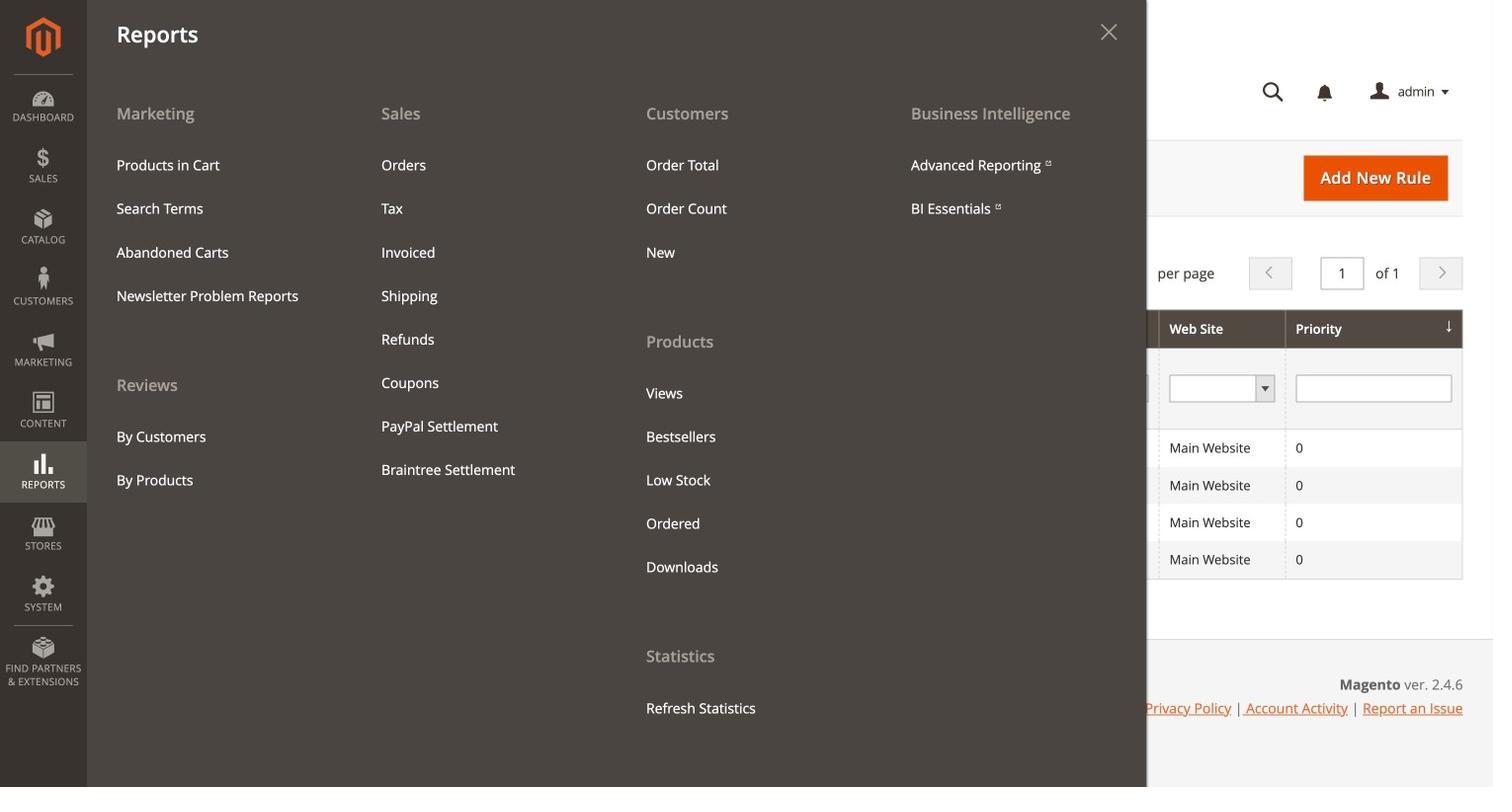Task type: describe. For each thing, give the bounding box(es) containing it.
to text field for from text box
[[902, 392, 1058, 419]]

magento admin panel image
[[26, 17, 61, 57]]

From text field
[[902, 359, 1058, 387]]



Task type: vqa. For each thing, say whether or not it's contained in the screenshot.
tab list
no



Task type: locate. For each thing, give the bounding box(es) containing it.
0 horizontal spatial to text field
[[725, 392, 881, 419]]

From text field
[[725, 359, 881, 387]]

to text field down from text field
[[725, 392, 881, 419]]

None text field
[[1321, 257, 1365, 290], [127, 375, 284, 403], [304, 375, 527, 403], [548, 375, 704, 403], [1296, 375, 1453, 403], [1321, 257, 1365, 290], [127, 375, 284, 403], [304, 375, 527, 403], [548, 375, 704, 403], [1296, 375, 1453, 403]]

menu bar
[[0, 0, 1147, 788]]

To text field
[[725, 392, 881, 419], [902, 392, 1058, 419]]

to text field down from text box
[[902, 392, 1058, 419]]

2 to text field from the left
[[902, 392, 1058, 419]]

1 horizontal spatial to text field
[[902, 392, 1058, 419]]

menu
[[87, 91, 1147, 788], [87, 91, 352, 503], [617, 91, 882, 731], [102, 144, 337, 318], [367, 144, 602, 492], [632, 144, 867, 275], [897, 144, 1132, 231], [632, 372, 867, 590], [102, 416, 337, 503]]

1 to text field from the left
[[725, 392, 881, 419]]

to text field for from text field
[[725, 392, 881, 419]]



